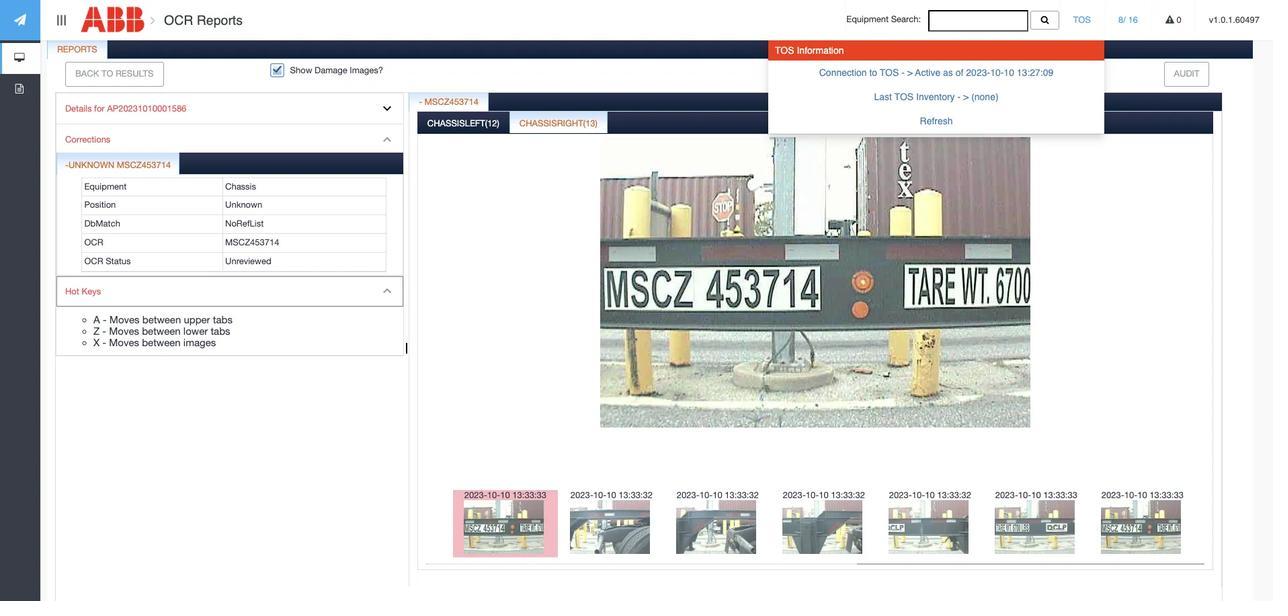 Task type: vqa. For each thing, say whether or not it's contained in the screenshot.
-SINGLE ZCSU8662195 link
no



Task type: locate. For each thing, give the bounding box(es) containing it.
tabs
[[213, 314, 233, 326], [211, 326, 230, 337]]

of
[[956, 67, 964, 78]]

1 horizontal spatial 13:33:33
[[1044, 490, 1078, 500]]

x
[[93, 337, 100, 348]]

> left (none)
[[964, 91, 969, 102]]

moves right z
[[109, 326, 139, 337]]

tab list containing chassisleft(12)
[[418, 111, 1274, 601]]

tos
[[1074, 15, 1092, 25], [776, 45, 795, 56], [880, 67, 900, 78], [895, 91, 914, 102]]

0
[[1175, 15, 1182, 25]]

equipment for equipment
[[84, 181, 127, 191]]

- down corrections
[[65, 160, 69, 170]]

ocr for ocr
[[84, 237, 103, 248]]

hot keys
[[65, 286, 101, 296]]

refresh
[[921, 116, 954, 126]]

menu item
[[56, 125, 404, 276], [56, 276, 404, 356]]

8/
[[1119, 15, 1127, 25]]

tos right search icon
[[1074, 15, 1092, 25]]

between
[[142, 314, 181, 326], [142, 326, 181, 337], [142, 337, 181, 348]]

tab list
[[409, 89, 1274, 601], [418, 111, 1274, 601], [56, 153, 404, 275]]

tab list for corrections
[[56, 153, 404, 275]]

1 vertical spatial >
[[964, 91, 969, 102]]

- right inventory
[[958, 91, 961, 102]]

to up last
[[870, 67, 878, 78]]

information
[[797, 45, 845, 56]]

4 2023-10-10 13:33:32 from the left
[[890, 490, 972, 500]]

0 vertical spatial ocr
[[164, 13, 193, 28]]

row group containing equipment
[[82, 178, 386, 271]]

equipment
[[847, 14, 889, 24], [84, 181, 127, 191]]

ocr status
[[84, 256, 131, 266]]

0 button
[[1153, 0, 1196, 40]]

- right x
[[102, 337, 106, 348]]

0 horizontal spatial >
[[908, 67, 913, 78]]

0 horizontal spatial to
[[102, 69, 113, 79]]

2023-
[[967, 67, 991, 78], [465, 490, 488, 500], [571, 490, 594, 500], [677, 490, 700, 500], [783, 490, 806, 500], [890, 490, 913, 500], [996, 490, 1019, 500], [1102, 490, 1125, 500], [1209, 490, 1231, 500]]

1 horizontal spatial reports
[[197, 13, 243, 28]]

0 horizontal spatial 13:33:33
[[513, 490, 547, 500]]

0 horizontal spatial reports
[[57, 44, 97, 54]]

chassisleft(12) link
[[418, 111, 509, 138]]

1 13:33:33 from the left
[[513, 490, 547, 500]]

2 between from the top
[[142, 326, 181, 337]]

1 vertical spatial ocr
[[84, 237, 103, 248]]

1 horizontal spatial equipment
[[847, 14, 889, 24]]

unknown up noreflist
[[225, 200, 262, 210]]

0 horizontal spatial 2023-10-10 13:33:33
[[465, 490, 547, 500]]

back to results
[[75, 69, 154, 79]]

13:33
[[1257, 490, 1274, 500]]

position
[[84, 200, 116, 210]]

2 menu item from the top
[[56, 276, 404, 356]]

corrections
[[65, 135, 111, 145]]

tab list containing -unknown mscz453714
[[56, 153, 404, 275]]

tabs right upper
[[213, 314, 233, 326]]

None field
[[929, 10, 1029, 31]]

0 vertical spatial unknown
[[69, 160, 114, 170]]

1 horizontal spatial unknown
[[225, 200, 262, 210]]

ocr for ocr reports
[[164, 13, 193, 28]]

> for last tos inventory - >
[[964, 91, 969, 102]]

hot keys link
[[56, 276, 404, 307]]

- inside the -unknown mscz453714 link
[[65, 160, 69, 170]]

reports
[[197, 13, 243, 28], [57, 44, 97, 54]]

a - moves between upper tabs z - moves between lower tabs x - moves between images
[[93, 314, 233, 348]]

row group inside mscz453714 tab list
[[82, 178, 386, 271]]

tab list containing - mscz453714
[[409, 89, 1274, 601]]

mscz453714 up unreviewed
[[225, 237, 279, 248]]

connection to tos - > active as of 2023-10-10 13:27:09
[[820, 67, 1054, 78]]

3 13:33:33 from the left
[[1150, 490, 1184, 500]]

menu containing a - moves between upper tabs
[[56, 93, 404, 357]]

as
[[944, 67, 954, 78]]

equipment for equipment search:
[[847, 14, 889, 24]]

to right back
[[102, 69, 113, 79]]

2 moves from the top
[[109, 326, 139, 337]]

tos right last
[[895, 91, 914, 102]]

upper
[[184, 314, 210, 326]]

0 vertical spatial >
[[908, 67, 913, 78]]

mscz453714 inside row group
[[225, 237, 279, 248]]

1 vertical spatial reports
[[57, 44, 97, 54]]

1 horizontal spatial >
[[964, 91, 969, 102]]

equipment inside mscz453714 tab list
[[84, 181, 127, 191]]

2 horizontal spatial 2023-10-10 13:33:33
[[1102, 490, 1184, 500]]

2 horizontal spatial 13:33:33
[[1150, 490, 1184, 500]]

menu
[[56, 93, 404, 357]]

- mscz453714
[[419, 97, 479, 107]]

moves right x
[[109, 337, 139, 348]]

z
[[93, 326, 100, 337]]

moves right 'a'
[[110, 314, 140, 326]]

-
[[902, 67, 905, 78], [958, 91, 961, 102], [419, 97, 422, 107], [65, 160, 69, 170], [103, 314, 107, 326], [102, 326, 106, 337], [102, 337, 106, 348]]

2023-10-10 13:33:33
[[465, 490, 547, 500], [996, 490, 1078, 500], [1102, 490, 1184, 500]]

10
[[1004, 67, 1015, 78], [501, 490, 510, 500], [607, 490, 617, 500], [713, 490, 723, 500], [819, 490, 829, 500], [926, 490, 935, 500], [1032, 490, 1042, 500], [1138, 490, 1148, 500], [1245, 490, 1254, 500]]

2023-10-10 13:33:32
[[571, 490, 653, 500], [677, 490, 759, 500], [783, 490, 866, 500], [890, 490, 972, 500]]

13:27:09
[[1018, 67, 1054, 78]]

equipment up position
[[84, 181, 127, 191]]

10-
[[991, 67, 1005, 78], [487, 490, 501, 500], [594, 490, 607, 500], [700, 490, 713, 500], [806, 490, 819, 500], [913, 490, 926, 500], [1019, 490, 1032, 500], [1125, 490, 1138, 500], [1231, 490, 1245, 500]]

back to results button
[[65, 62, 164, 87]]

ocr
[[164, 13, 193, 28], [84, 237, 103, 248], [84, 256, 103, 266]]

3 moves from the top
[[109, 337, 139, 348]]

13:33:33
[[513, 490, 547, 500], [1044, 490, 1078, 500], [1150, 490, 1184, 500]]

mscz453714 tab list
[[45, 37, 1274, 601]]

search image
[[1042, 15, 1050, 24]]

active
[[916, 67, 941, 78]]

menu item containing corrections
[[56, 125, 404, 276]]

0 vertical spatial equipment
[[847, 14, 889, 24]]

row group
[[82, 178, 386, 271]]

>
[[908, 67, 913, 78], [964, 91, 969, 102]]

noreflist
[[225, 219, 264, 229]]

- left active
[[902, 67, 905, 78]]

to
[[870, 67, 878, 78], [102, 69, 113, 79]]

1 menu item from the top
[[56, 125, 404, 276]]

equipment left search:
[[847, 14, 889, 24]]

chassisright(13)
[[520, 118, 598, 128]]

moves
[[110, 314, 140, 326], [109, 326, 139, 337], [109, 337, 139, 348]]

8/ 16
[[1119, 15, 1139, 25]]

last
[[875, 91, 893, 102]]

images
[[184, 337, 216, 348]]

1 vertical spatial unknown
[[225, 200, 262, 210]]

2023-10-10 13:33
[[1209, 490, 1274, 500]]

> left active
[[908, 67, 913, 78]]

0 horizontal spatial equipment
[[84, 181, 127, 191]]

unknown down corrections
[[69, 160, 114, 170]]

details for ap20231010001586 link
[[56, 93, 404, 125]]

1 horizontal spatial to
[[870, 67, 878, 78]]

to inside button
[[102, 69, 113, 79]]

dbmatch
[[84, 219, 120, 229]]

1 vertical spatial equipment
[[84, 181, 127, 191]]

- up chassisleft(12) link
[[419, 97, 422, 107]]

13:33:32
[[619, 490, 653, 500], [725, 490, 759, 500], [832, 490, 866, 500], [938, 490, 972, 500]]

4 13:33:32 from the left
[[938, 490, 972, 500]]

- right 'a'
[[103, 314, 107, 326]]

show
[[290, 65, 312, 75]]

a
[[93, 314, 100, 326]]

tos left information
[[776, 45, 795, 56]]

navigation
[[0, 0, 40, 105]]

2 vertical spatial ocr
[[84, 256, 103, 266]]

unknown
[[69, 160, 114, 170], [225, 200, 262, 210]]

1 horizontal spatial 2023-10-10 13:33:33
[[996, 490, 1078, 500]]

mscz453714
[[770, 75, 870, 93], [425, 97, 479, 107], [117, 160, 171, 170], [225, 237, 279, 248]]



Task type: describe. For each thing, give the bounding box(es) containing it.
lower
[[184, 326, 208, 337]]

menu item containing a - moves between upper tabs
[[56, 276, 404, 356]]

last tos inventory - > (none)
[[875, 91, 999, 102]]

connection
[[820, 67, 867, 78]]

corrections link
[[56, 125, 404, 156]]

details for ap20231010001586
[[65, 103, 187, 113]]

to for results
[[102, 69, 113, 79]]

- inside - mscz453714 link
[[419, 97, 422, 107]]

refresh link
[[921, 116, 954, 126]]

3 between from the top
[[142, 337, 181, 348]]

-unknown mscz453714
[[65, 160, 171, 170]]

16
[[1129, 15, 1139, 25]]

1 between from the top
[[142, 314, 181, 326]]

(none)
[[972, 91, 999, 102]]

2 2023-10-10 13:33:32 from the left
[[677, 490, 759, 500]]

search:
[[892, 14, 922, 24]]

v1.0.1.60497
[[1210, 15, 1261, 25]]

inventory
[[917, 91, 956, 102]]

tab list for - mscz453714
[[418, 111, 1274, 601]]

tos inside tos dropdown button
[[1074, 15, 1092, 25]]

ocr reports
[[160, 13, 243, 28]]

menu inside mscz453714 tab list
[[56, 93, 404, 357]]

> for connection to tos - >
[[908, 67, 913, 78]]

mscz453714 down information
[[770, 75, 870, 93]]

1 2023-10-10 13:33:32 from the left
[[571, 490, 653, 500]]

keys
[[82, 286, 101, 296]]

3 2023-10-10 13:33:32 from the left
[[783, 490, 866, 500]]

8/ 16 button
[[1106, 0, 1152, 40]]

1 2023-10-10 13:33:33 from the left
[[465, 490, 547, 500]]

v1.0.1.60497 button
[[1197, 0, 1274, 40]]

0 horizontal spatial unknown
[[69, 160, 114, 170]]

mscz453714 down ap20231010001586
[[117, 160, 171, 170]]

3 13:33:32 from the left
[[832, 490, 866, 500]]

bars image
[[55, 15, 67, 25]]

tos information
[[776, 45, 845, 56]]

2 2023-10-10 13:33:33 from the left
[[996, 490, 1078, 500]]

2 13:33:33 from the left
[[1044, 490, 1078, 500]]

chassisright(13) link
[[510, 111, 607, 138]]

status
[[106, 256, 131, 266]]

equipment search:
[[847, 14, 929, 24]]

images?
[[350, 65, 383, 75]]

tabs right lower
[[211, 326, 230, 337]]

-unknown mscz453714 link
[[57, 153, 179, 174]]

to for tos
[[870, 67, 878, 78]]

reports inside mscz453714 tab list
[[57, 44, 97, 54]]

ocr for ocr status
[[84, 256, 103, 266]]

mscz453714 up chassisleft(12)
[[425, 97, 479, 107]]

- mscz453714 link
[[410, 89, 488, 116]]

ap20231010001586
[[107, 103, 187, 113]]

details
[[65, 103, 92, 113]]

unreviewed
[[225, 256, 271, 266]]

tos button
[[1060, 0, 1105, 40]]

0 vertical spatial reports
[[197, 13, 243, 28]]

hot
[[65, 286, 79, 296]]

audit
[[1175, 69, 1200, 79]]

1 moves from the top
[[110, 314, 140, 326]]

warning image
[[1166, 15, 1175, 24]]

- right z
[[102, 326, 106, 337]]

reports link
[[48, 37, 107, 64]]

results
[[116, 69, 154, 79]]

audit button
[[1165, 62, 1210, 87]]

3 2023-10-10 13:33:33 from the left
[[1102, 490, 1184, 500]]

for
[[94, 103, 105, 113]]

2 13:33:32 from the left
[[725, 490, 759, 500]]

chassisleft(12)
[[428, 118, 500, 128]]

damage
[[315, 65, 348, 75]]

show damage images?
[[290, 65, 383, 75]]

back
[[75, 69, 99, 79]]

chassis
[[225, 181, 256, 191]]

tos up last
[[880, 67, 900, 78]]

1 13:33:32 from the left
[[619, 490, 653, 500]]



